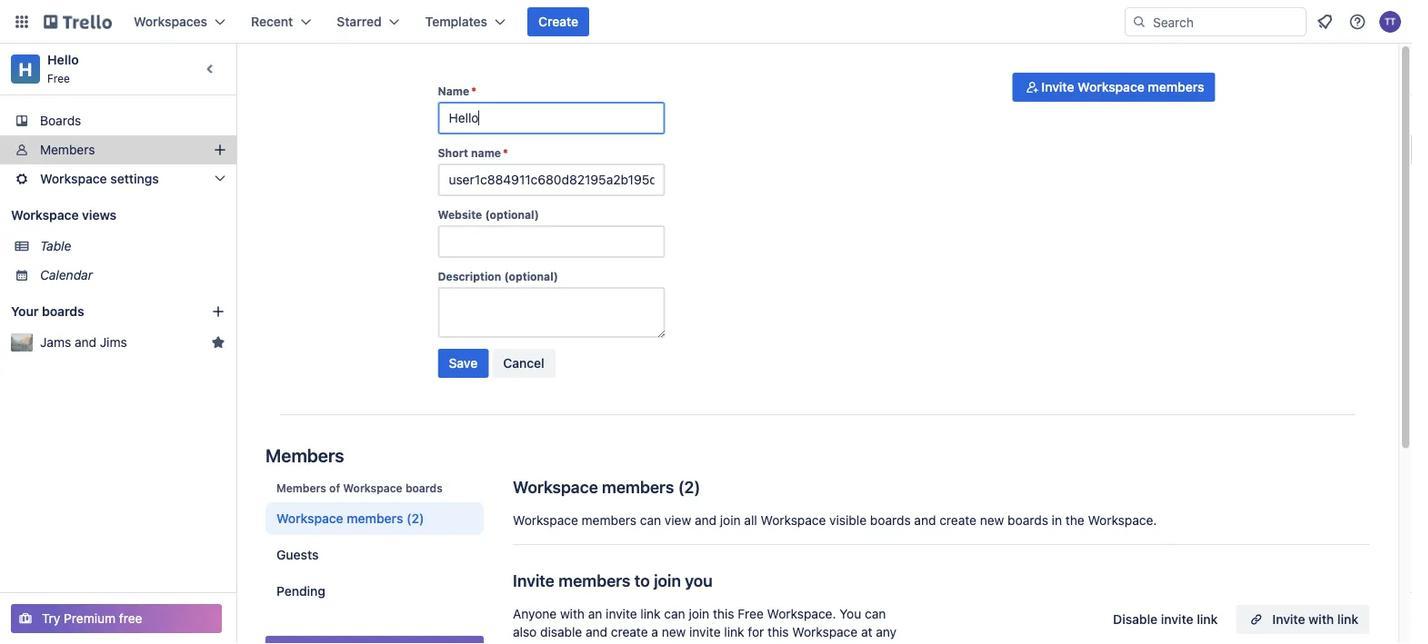 Task type: describe. For each thing, give the bounding box(es) containing it.
disable
[[540, 625, 582, 640]]

table link
[[40, 237, 226, 256]]

hello link
[[47, 52, 79, 67]]

members link
[[0, 135, 236, 165]]

search image
[[1132, 15, 1147, 29]]

create button
[[527, 7, 589, 36]]

for
[[748, 625, 764, 640]]

(2)
[[407, 512, 424, 527]]

cancel button
[[492, 349, 555, 378]]

views
[[82, 208, 116, 223]]

boards link
[[0, 106, 236, 135]]

save button
[[438, 349, 489, 378]]

invite with link
[[1273, 612, 1359, 627]]

members left (
[[602, 477, 674, 497]]

(
[[678, 477, 684, 497]]

workspaces
[[134, 14, 207, 29]]

2 horizontal spatial can
[[865, 607, 886, 622]]

a
[[651, 625, 658, 640]]

name
[[438, 85, 469, 97]]

( 2 )
[[678, 477, 701, 497]]

boards right the visible
[[870, 513, 911, 528]]

workspaces button
[[123, 7, 236, 36]]

add board image
[[211, 305, 226, 319]]

link inside 'invite with link' button
[[1338, 612, 1359, 627]]

invite workspace members
[[1042, 80, 1204, 95]]

workspace navigation collapse icon image
[[198, 56, 224, 82]]

starred
[[337, 14, 382, 29]]

in
[[1052, 513, 1062, 528]]

members inside members "link"
[[40, 142, 95, 157]]

invite for invite workspace members
[[1042, 80, 1074, 95]]

anyone
[[513, 607, 557, 622]]

an
[[588, 607, 602, 622]]

workspace members can view and join all workspace visible boards and create new boards in the workspace.
[[513, 513, 1157, 528]]

workspace inside anyone with an invite link can join this free workspace. you can also disable and create a new invite link for this workspace at any time.
[[792, 625, 858, 640]]

any
[[876, 625, 897, 640]]

invite with link button
[[1236, 606, 1370, 635]]

with for anyone
[[560, 607, 585, 622]]

and right view
[[695, 513, 717, 528]]

hello free
[[47, 52, 79, 85]]

view
[[665, 513, 691, 528]]

hello
[[47, 52, 79, 67]]

invite for invite members to join you
[[513, 571, 555, 591]]

open information menu image
[[1349, 13, 1367, 31]]

website
[[438, 208, 482, 221]]

workspace inside button
[[1078, 80, 1145, 95]]

h link
[[11, 55, 40, 84]]

templates
[[425, 14, 487, 29]]

try premium free button
[[11, 605, 222, 634]]

guests link
[[266, 539, 484, 572]]

2 vertical spatial members
[[276, 482, 326, 495]]

2
[[684, 477, 694, 497]]

disable invite link button
[[1102, 606, 1229, 635]]

your
[[11, 304, 39, 319]]

Search field
[[1147, 8, 1306, 35]]

with for invite
[[1309, 612, 1334, 627]]

1 horizontal spatial *
[[503, 146, 508, 159]]

description
[[438, 270, 501, 283]]

boards up (2)
[[405, 482, 443, 495]]

1 horizontal spatial workspace members
[[513, 477, 674, 497]]

1 horizontal spatial can
[[664, 607, 685, 622]]

settings
[[110, 171, 159, 186]]

workspace settings
[[40, 171, 159, 186]]

anyone with an invite link can join this free workspace. you can also disable and create a new invite link for this workspace at any time.
[[513, 607, 897, 645]]

pending link
[[266, 576, 484, 608]]

jams
[[40, 335, 71, 350]]

sm image
[[1023, 78, 1042, 96]]

invite for invite with link
[[1273, 612, 1305, 627]]

starred icon image
[[211, 336, 226, 350]]

1 horizontal spatial this
[[768, 625, 789, 640]]

invite members to join you
[[513, 571, 713, 591]]

members up an
[[559, 571, 631, 591]]

short
[[438, 146, 468, 159]]

0 horizontal spatial can
[[640, 513, 661, 528]]

terry turtle (terryturtle) image
[[1380, 11, 1401, 33]]

premium
[[64, 612, 116, 627]]

members down "members of workspace boards"
[[347, 512, 403, 527]]

calendar
[[40, 268, 93, 283]]

jams and jims
[[40, 335, 127, 350]]

invite workspace members button
[[1012, 73, 1215, 102]]

(optional) for website (optional)
[[485, 208, 539, 221]]

1 horizontal spatial workspace.
[[1088, 513, 1157, 528]]

you
[[840, 607, 861, 622]]

short name *
[[438, 146, 508, 159]]

free inside the hello free
[[47, 72, 70, 85]]

workspace. inside anyone with an invite link can join this free workspace. you can also disable and create a new invite link for this workspace at any time.
[[767, 607, 836, 622]]

jams and jims link
[[40, 334, 204, 352]]

0 horizontal spatial workspace members
[[276, 512, 403, 527]]

pending
[[276, 584, 326, 599]]



Task type: vqa. For each thing, say whether or not it's contained in the screenshot.
Members's sm icon
no



Task type: locate. For each thing, give the bounding box(es) containing it.
0 horizontal spatial free
[[47, 72, 70, 85]]

recent button
[[240, 7, 322, 36]]

name *
[[438, 85, 477, 97]]

(optional)
[[485, 208, 539, 221], [504, 270, 558, 283]]

)
[[694, 477, 701, 497]]

workspace views
[[11, 208, 116, 223]]

1 vertical spatial create
[[611, 625, 648, 640]]

try
[[42, 612, 60, 627]]

with inside anyone with an invite link can join this free workspace. you can also disable and create a new invite link for this workspace at any time.
[[560, 607, 585, 622]]

1 horizontal spatial invite
[[689, 625, 721, 640]]

new
[[980, 513, 1004, 528], [662, 625, 686, 640]]

join left all
[[720, 513, 741, 528]]

0 horizontal spatial invite
[[513, 571, 555, 591]]

calendar link
[[40, 266, 226, 285]]

0 horizontal spatial new
[[662, 625, 686, 640]]

the
[[1066, 513, 1085, 528]]

try premium free
[[42, 612, 142, 627]]

free up for
[[738, 607, 764, 622]]

primary element
[[0, 0, 1412, 44]]

1 horizontal spatial free
[[738, 607, 764, 622]]

1 vertical spatial (optional)
[[504, 270, 558, 283]]

1 vertical spatial join
[[654, 571, 681, 591]]

boards
[[42, 304, 84, 319], [405, 482, 443, 495], [870, 513, 911, 528], [1008, 513, 1048, 528]]

workspace settings button
[[0, 165, 236, 194]]

invite right a at the bottom left of page
[[689, 625, 721, 640]]

(optional) right "description"
[[504, 270, 558, 283]]

boards left in
[[1008, 513, 1048, 528]]

workspace.
[[1088, 513, 1157, 528], [767, 607, 836, 622]]

workspace
[[1078, 80, 1145, 95], [40, 171, 107, 186], [11, 208, 79, 223], [513, 477, 598, 497], [343, 482, 403, 495], [276, 512, 343, 527], [513, 513, 578, 528], [761, 513, 826, 528], [792, 625, 858, 640]]

and
[[75, 335, 96, 350], [695, 513, 717, 528], [914, 513, 936, 528], [586, 625, 608, 640]]

link
[[641, 607, 661, 622], [1197, 612, 1218, 627], [1338, 612, 1359, 627], [724, 625, 744, 640]]

1 horizontal spatial create
[[940, 513, 977, 528]]

can up at
[[865, 607, 886, 622]]

workspace inside dropdown button
[[40, 171, 107, 186]]

this
[[713, 607, 734, 622], [768, 625, 789, 640]]

0 vertical spatial members
[[40, 142, 95, 157]]

time.
[[513, 643, 542, 645]]

1 vertical spatial free
[[738, 607, 764, 622]]

2 horizontal spatial invite
[[1161, 612, 1194, 627]]

1 vertical spatial workspace members
[[276, 512, 403, 527]]

*
[[471, 85, 477, 97], [503, 146, 508, 159]]

new left in
[[980, 513, 1004, 528]]

description (optional)
[[438, 270, 558, 283]]

0 vertical spatial workspace.
[[1088, 513, 1157, 528]]

join right to at bottom
[[654, 571, 681, 591]]

members left of
[[276, 482, 326, 495]]

1 vertical spatial invite
[[513, 571, 555, 591]]

0 notifications image
[[1314, 11, 1336, 33]]

boards up jams
[[42, 304, 84, 319]]

boards inside 'your boards with 1 items' element
[[42, 304, 84, 319]]

None text field
[[438, 102, 665, 135], [438, 164, 665, 196], [438, 102, 665, 135], [438, 164, 665, 196]]

0 horizontal spatial this
[[713, 607, 734, 622]]

starred button
[[326, 7, 411, 36]]

workspace. left you
[[767, 607, 836, 622]]

1 horizontal spatial new
[[980, 513, 1004, 528]]

invite right an
[[606, 607, 637, 622]]

cancel
[[503, 356, 544, 371]]

0 horizontal spatial join
[[654, 571, 681, 591]]

workspace members
[[513, 477, 674, 497], [276, 512, 403, 527]]

(optional) right website
[[485, 208, 539, 221]]

you
[[685, 571, 713, 591]]

visible
[[830, 513, 867, 528]]

disable
[[1113, 612, 1158, 627]]

and right the visible
[[914, 513, 936, 528]]

workspace. right the
[[1088, 513, 1157, 528]]

and left jims
[[75, 335, 96, 350]]

0 vertical spatial workspace members
[[513, 477, 674, 497]]

members up of
[[266, 445, 344, 466]]

0 vertical spatial (optional)
[[485, 208, 539, 221]]

website (optional)
[[438, 208, 539, 221]]

save
[[449, 356, 478, 371]]

0 vertical spatial join
[[720, 513, 741, 528]]

back to home image
[[44, 7, 112, 36]]

members of workspace boards
[[276, 482, 443, 495]]

create
[[940, 513, 977, 528], [611, 625, 648, 640]]

1 vertical spatial *
[[503, 146, 508, 159]]

1 vertical spatial workspace.
[[767, 607, 836, 622]]

create
[[538, 14, 579, 29]]

join down you
[[689, 607, 710, 622]]

2 horizontal spatial invite
[[1273, 612, 1305, 627]]

recent
[[251, 14, 293, 29]]

new right a at the bottom left of page
[[662, 625, 686, 640]]

2 vertical spatial invite
[[1273, 612, 1305, 627]]

* right name
[[471, 85, 477, 97]]

None text field
[[438, 226, 665, 258], [438, 287, 665, 338], [438, 226, 665, 258], [438, 287, 665, 338]]

templates button
[[414, 7, 517, 36]]

jims
[[100, 335, 127, 350]]

organizationdetailform element
[[438, 84, 665, 386]]

at
[[861, 625, 873, 640]]

members inside button
[[1148, 80, 1204, 95]]

1 vertical spatial new
[[662, 625, 686, 640]]

2 horizontal spatial join
[[720, 513, 741, 528]]

h
[[19, 58, 32, 80]]

1 horizontal spatial with
[[1309, 612, 1334, 627]]

members
[[1148, 80, 1204, 95], [602, 477, 674, 497], [347, 512, 403, 527], [582, 513, 637, 528], [559, 571, 631, 591]]

can
[[640, 513, 661, 528], [664, 607, 685, 622], [865, 607, 886, 622]]

0 vertical spatial free
[[47, 72, 70, 85]]

workspace members down of
[[276, 512, 403, 527]]

invite
[[606, 607, 637, 622], [1161, 612, 1194, 627], [689, 625, 721, 640]]

2 vertical spatial join
[[689, 607, 710, 622]]

and inside anyone with an invite link can join this free workspace. you can also disable and create a new invite link for this workspace at any time.
[[586, 625, 608, 640]]

free
[[47, 72, 70, 85], [738, 607, 764, 622]]

with
[[560, 607, 585, 622], [1309, 612, 1334, 627]]

0 vertical spatial *
[[471, 85, 477, 97]]

workspace members left (
[[513, 477, 674, 497]]

link inside disable invite link button
[[1197, 612, 1218, 627]]

free down hello
[[47, 72, 70, 85]]

your boards
[[11, 304, 84, 319]]

0 vertical spatial this
[[713, 607, 734, 622]]

1 horizontal spatial join
[[689, 607, 710, 622]]

1 vertical spatial this
[[768, 625, 789, 640]]

free
[[119, 612, 142, 627]]

members
[[40, 142, 95, 157], [266, 445, 344, 466], [276, 482, 326, 495]]

invite
[[1042, 80, 1074, 95], [513, 571, 555, 591], [1273, 612, 1305, 627]]

your boards with 1 items element
[[11, 301, 184, 323]]

to
[[635, 571, 650, 591]]

join inside anyone with an invite link can join this free workspace. you can also disable and create a new invite link for this workspace at any time.
[[689, 607, 710, 622]]

new inside anyone with an invite link can join this free workspace. you can also disable and create a new invite link for this workspace at any time.
[[662, 625, 686, 640]]

members down "boards"
[[40, 142, 95, 157]]

and down an
[[586, 625, 608, 640]]

members down search "field"
[[1148, 80, 1204, 95]]

(optional) for description (optional)
[[504, 270, 558, 283]]

of
[[329, 482, 340, 495]]

guests
[[276, 548, 319, 563]]

disable invite link
[[1113, 612, 1218, 627]]

1 horizontal spatial invite
[[1042, 80, 1074, 95]]

all
[[744, 513, 757, 528]]

* right 'name'
[[503, 146, 508, 159]]

create inside anyone with an invite link can join this free workspace. you can also disable and create a new invite link for this workspace at any time.
[[611, 625, 648, 640]]

invite right disable
[[1161, 612, 1194, 627]]

members up the invite members to join you
[[582, 513, 637, 528]]

0 horizontal spatial create
[[611, 625, 648, 640]]

0 horizontal spatial with
[[560, 607, 585, 622]]

0 horizontal spatial *
[[471, 85, 477, 97]]

can down you
[[664, 607, 685, 622]]

0 horizontal spatial workspace.
[[767, 607, 836, 622]]

also
[[513, 625, 537, 640]]

0 vertical spatial new
[[980, 513, 1004, 528]]

free inside anyone with an invite link can join this free workspace. you can also disable and create a new invite link for this workspace at any time.
[[738, 607, 764, 622]]

name
[[471, 146, 501, 159]]

0 vertical spatial invite
[[1042, 80, 1074, 95]]

0 vertical spatial create
[[940, 513, 977, 528]]

with inside 'invite with link' button
[[1309, 612, 1334, 627]]

boards
[[40, 113, 81, 128]]

1 vertical spatial members
[[266, 445, 344, 466]]

table
[[40, 239, 71, 254]]

can left view
[[640, 513, 661, 528]]

0 horizontal spatial invite
[[606, 607, 637, 622]]

invite inside button
[[1161, 612, 1194, 627]]



